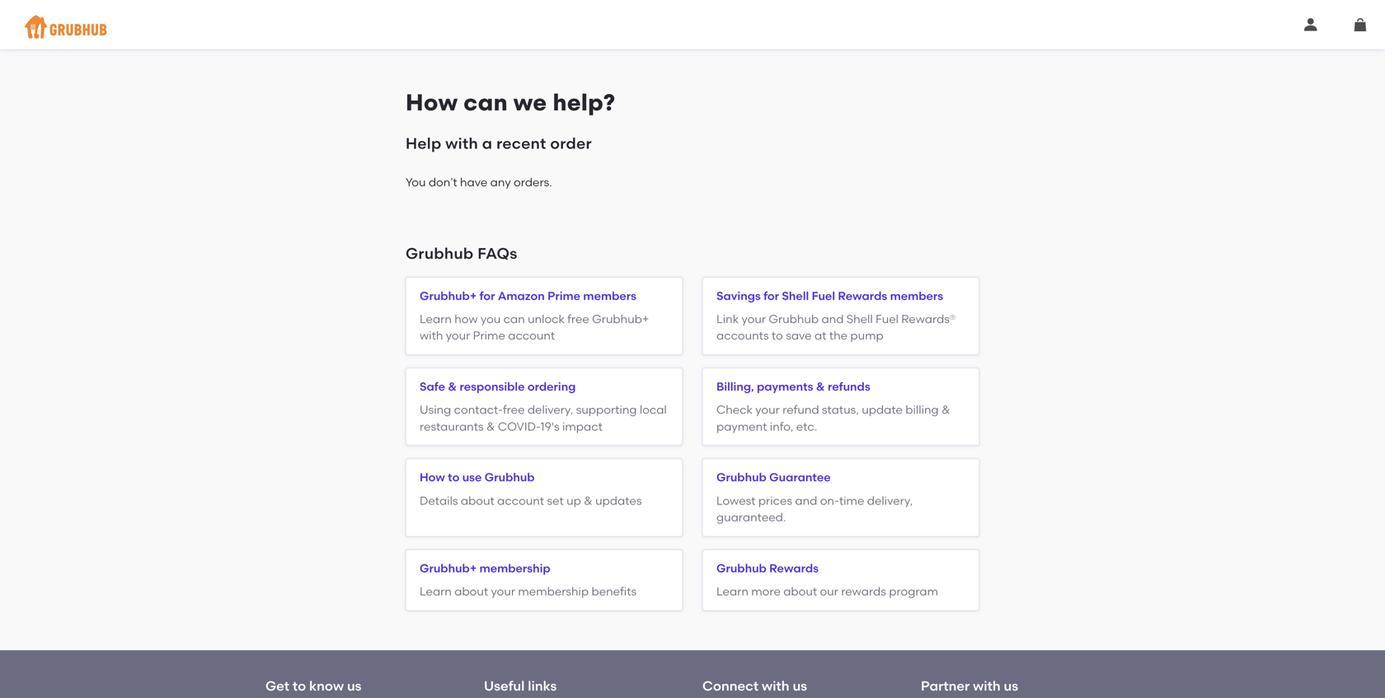 Task type: describe. For each thing, give the bounding box(es) containing it.
useful links
[[484, 678, 557, 694]]

lowest prices and on-time delivery, guaranteed.
[[717, 494, 913, 525]]

1 horizontal spatial rewards
[[838, 289, 887, 303]]

1 horizontal spatial prime
[[548, 289, 581, 303]]

delivery, inside lowest prices and on-time delivery, guaranteed.
[[867, 494, 913, 508]]

your inside learn how you can unlock free grubhub+ with your prime account
[[446, 329, 470, 343]]

you don't have any orders.
[[406, 175, 552, 189]]

get to know us
[[266, 678, 362, 694]]

fuel inside link your grubhub and shell fuel rewards® accounts to save at the pump
[[876, 312, 899, 326]]

with for partner
[[973, 678, 1001, 694]]

use
[[462, 471, 482, 485]]

0 horizontal spatial shell
[[782, 289, 809, 303]]

supporting
[[576, 403, 637, 417]]

links
[[528, 678, 557, 694]]

check
[[717, 403, 753, 417]]

lowest
[[717, 494, 756, 508]]

how can we help?
[[406, 89, 615, 116]]

grubhub inside link your grubhub and shell fuel rewards® accounts to save at the pump
[[769, 312, 819, 326]]

etc.
[[796, 420, 817, 434]]

order
[[550, 135, 592, 153]]

refund
[[783, 403, 819, 417]]

0 vertical spatial can
[[464, 89, 508, 116]]

covid-
[[498, 420, 541, 434]]

rewards®
[[902, 312, 956, 326]]

small image
[[1305, 18, 1318, 31]]

us for connect with us
[[793, 678, 807, 694]]

grubhub logo image
[[25, 10, 107, 43]]

partner with us
[[921, 678, 1019, 694]]

status,
[[822, 403, 859, 417]]

details about account set up & updates
[[420, 494, 642, 508]]

learn for learn how you can unlock free grubhub+ with your prime account
[[420, 312, 452, 326]]

at
[[815, 329, 827, 343]]

2 members from the left
[[890, 289, 943, 303]]

savings for shell fuel rewards members
[[717, 289, 943, 303]]

save
[[786, 329, 812, 343]]

grubhub+ for grubhub+ membership
[[420, 561, 477, 576]]

1 vertical spatial rewards
[[770, 561, 819, 576]]

your down grubhub+ membership
[[491, 585, 515, 599]]

help with a recent order
[[406, 135, 592, 153]]

with for connect
[[762, 678, 790, 694]]

contact-
[[454, 403, 503, 417]]

1 us from the left
[[347, 678, 362, 694]]

details
[[420, 494, 458, 508]]

updates
[[595, 494, 642, 508]]

have
[[460, 175, 488, 189]]

and inside lowest prices and on-time delivery, guaranteed.
[[795, 494, 817, 508]]

grubhub+ membership
[[420, 561, 551, 576]]

don't
[[429, 175, 457, 189]]

0 vertical spatial membership
[[480, 561, 551, 576]]

guaranteed.
[[717, 511, 786, 525]]

faqs
[[478, 245, 517, 263]]

& right up
[[584, 494, 593, 508]]

& right safe
[[448, 380, 457, 394]]

how for how can we help?
[[406, 89, 458, 116]]

the
[[829, 329, 848, 343]]

how for how to use grubhub
[[420, 471, 445, 485]]

prices
[[759, 494, 792, 508]]

about for learn
[[455, 585, 488, 599]]

link
[[717, 312, 739, 326]]

with for help
[[446, 135, 478, 153]]

responsible
[[460, 380, 525, 394]]

learn for learn about your membership benefits
[[420, 585, 452, 599]]

learn how you can unlock free grubhub+ with your prime account
[[420, 312, 649, 343]]

can inside learn how you can unlock free grubhub+ with your prime account
[[504, 312, 525, 326]]

safe & responsible ordering
[[420, 380, 576, 394]]

your inside check your refund status, update billing & payment info, etc.
[[756, 403, 780, 417]]

check your refund status, update billing & payment info, etc.
[[717, 403, 950, 434]]

learn about your membership benefits
[[420, 585, 637, 599]]

accounts
[[717, 329, 769, 343]]

up
[[567, 494, 581, 508]]

billing, payments & refunds
[[717, 380, 871, 394]]

& inside check your refund status, update billing & payment info, etc.
[[942, 403, 950, 417]]

grubhub rewards
[[717, 561, 819, 576]]

grubhub for grubhub faqs
[[406, 245, 474, 263]]

about left our in the right of the page
[[784, 585, 817, 599]]

you
[[481, 312, 501, 326]]

program
[[889, 585, 938, 599]]

for for grubhub+
[[480, 289, 495, 303]]

& inside using contact-free delivery, supporting local restaurants & covid-19's impact
[[487, 420, 495, 434]]

guarantee
[[770, 471, 831, 485]]

partner
[[921, 678, 970, 694]]

our
[[820, 585, 839, 599]]

to for details about account set up & updates
[[448, 471, 460, 485]]

link your grubhub and shell fuel rewards® accounts to save at the pump
[[717, 312, 956, 343]]

connect
[[703, 678, 759, 694]]

billing
[[906, 403, 939, 417]]

19's
[[541, 420, 560, 434]]



Task type: locate. For each thing, give the bounding box(es) containing it.
useful
[[484, 678, 525, 694]]

about down 'how to use grubhub'
[[461, 494, 495, 508]]

for up you
[[480, 289, 495, 303]]

1 horizontal spatial free
[[568, 312, 589, 326]]

how
[[406, 89, 458, 116], [420, 471, 445, 485]]

to
[[772, 329, 783, 343], [448, 471, 460, 485], [293, 678, 306, 694]]

how to use grubhub
[[420, 471, 535, 485]]

learn
[[420, 312, 452, 326], [420, 585, 452, 599], [717, 585, 749, 599]]

your up accounts
[[742, 312, 766, 326]]

grubhub guarantee
[[717, 471, 831, 485]]

pump
[[851, 329, 884, 343]]

0 horizontal spatial fuel
[[812, 289, 835, 303]]

grubhub up 'more'
[[717, 561, 767, 576]]

billing,
[[717, 380, 754, 394]]

1 vertical spatial free
[[503, 403, 525, 417]]

learn inside learn how you can unlock free grubhub+ with your prime account
[[420, 312, 452, 326]]

0 vertical spatial how
[[406, 89, 458, 116]]

connect with us
[[703, 678, 807, 694]]

any
[[490, 175, 511, 189]]

to left the "save"
[[772, 329, 783, 343]]

how up the "help"
[[406, 89, 458, 116]]

free up the covid-
[[503, 403, 525, 417]]

1 vertical spatial how
[[420, 471, 445, 485]]

learn more about our rewards program
[[717, 585, 938, 599]]

for right the savings
[[764, 289, 779, 303]]

restaurants
[[420, 420, 484, 434]]

on-
[[820, 494, 839, 508]]

grubhub+
[[420, 289, 477, 303], [592, 312, 649, 326], [420, 561, 477, 576]]

benefits
[[592, 585, 637, 599]]

members up rewards®
[[890, 289, 943, 303]]

0 vertical spatial and
[[822, 312, 844, 326]]

grubhub for grubhub guarantee
[[717, 471, 767, 485]]

can right you
[[504, 312, 525, 326]]

0 vertical spatial to
[[772, 329, 783, 343]]

rewards
[[841, 585, 886, 599]]

safe
[[420, 380, 445, 394]]

account
[[508, 329, 555, 343], [497, 494, 544, 508]]

your inside link your grubhub and shell fuel rewards® accounts to save at the pump
[[742, 312, 766, 326]]

1 vertical spatial membership
[[518, 585, 589, 599]]

shell inside link your grubhub and shell fuel rewards® accounts to save at the pump
[[847, 312, 873, 326]]

grubhub
[[406, 245, 474, 263], [769, 312, 819, 326], [485, 471, 535, 485], [717, 471, 767, 485], [717, 561, 767, 576]]

grubhub up details about account set up & updates
[[485, 471, 535, 485]]

1 horizontal spatial members
[[890, 289, 943, 303]]

0 vertical spatial grubhub+
[[420, 289, 477, 303]]

how
[[455, 312, 478, 326]]

unlock
[[528, 312, 565, 326]]

can up a
[[464, 89, 508, 116]]

recent
[[496, 135, 546, 153]]

1 vertical spatial grubhub+
[[592, 312, 649, 326]]

shell up the "save"
[[782, 289, 809, 303]]

payment
[[717, 420, 767, 434]]

prime down you
[[473, 329, 505, 343]]

we
[[514, 89, 547, 116]]

1 vertical spatial prime
[[473, 329, 505, 343]]

grubhub up the "save"
[[769, 312, 819, 326]]

0 horizontal spatial prime
[[473, 329, 505, 343]]

learn down grubhub+ membership
[[420, 585, 452, 599]]

you
[[406, 175, 426, 189]]

1 horizontal spatial fuel
[[876, 312, 899, 326]]

your
[[742, 312, 766, 326], [446, 329, 470, 343], [756, 403, 780, 417], [491, 585, 515, 599]]

to inside link your grubhub and shell fuel rewards® accounts to save at the pump
[[772, 329, 783, 343]]

delivery, right time
[[867, 494, 913, 508]]

us right know
[[347, 678, 362, 694]]

using contact-free delivery, supporting local restaurants & covid-19's impact
[[420, 403, 667, 434]]

shell
[[782, 289, 809, 303], [847, 312, 873, 326]]

grubhub for grubhub rewards
[[717, 561, 767, 576]]

us right the connect
[[793, 678, 807, 694]]

refunds
[[828, 380, 871, 394]]

0 vertical spatial fuel
[[812, 289, 835, 303]]

grubhub+ right unlock
[[592, 312, 649, 326]]

1 horizontal spatial delivery,
[[867, 494, 913, 508]]

membership left benefits
[[518, 585, 589, 599]]

1 vertical spatial shell
[[847, 312, 873, 326]]

savings
[[717, 289, 761, 303]]

grubhub+ down details
[[420, 561, 477, 576]]

grubhub+ inside learn how you can unlock free grubhub+ with your prime account
[[592, 312, 649, 326]]

with right the connect
[[762, 678, 790, 694]]

1 vertical spatial delivery,
[[867, 494, 913, 508]]

fuel up link your grubhub and shell fuel rewards® accounts to save at the pump at the top
[[812, 289, 835, 303]]

set
[[547, 494, 564, 508]]

your down how
[[446, 329, 470, 343]]

members
[[583, 289, 637, 303], [890, 289, 943, 303]]

2 us from the left
[[793, 678, 807, 694]]

1 vertical spatial can
[[504, 312, 525, 326]]

1 horizontal spatial us
[[793, 678, 807, 694]]

time
[[839, 494, 865, 508]]

prime up unlock
[[548, 289, 581, 303]]

more
[[751, 585, 781, 599]]

about down grubhub+ membership
[[455, 585, 488, 599]]

help
[[406, 135, 442, 153]]

with up safe
[[420, 329, 443, 343]]

0 vertical spatial free
[[568, 312, 589, 326]]

& down "contact-"
[[487, 420, 495, 434]]

learn left how
[[420, 312, 452, 326]]

learn for learn more about our rewards program
[[717, 585, 749, 599]]

account down unlock
[[508, 329, 555, 343]]

members up learn how you can unlock free grubhub+ with your prime account
[[583, 289, 637, 303]]

1 horizontal spatial to
[[448, 471, 460, 485]]

3 us from the left
[[1004, 678, 1019, 694]]

us right partner
[[1004, 678, 1019, 694]]

prime
[[548, 289, 581, 303], [473, 329, 505, 343]]

free inside using contact-free delivery, supporting local restaurants & covid-19's impact
[[503, 403, 525, 417]]

0 horizontal spatial and
[[795, 494, 817, 508]]

and inside link your grubhub and shell fuel rewards® accounts to save at the pump
[[822, 312, 844, 326]]

1 horizontal spatial for
[[764, 289, 779, 303]]

learn left 'more'
[[717, 585, 749, 599]]

to right 'get'
[[293, 678, 306, 694]]

delivery, inside using contact-free delivery, supporting local restaurants & covid-19's impact
[[528, 403, 573, 417]]

delivery, up '19's'
[[528, 403, 573, 417]]

how up details
[[420, 471, 445, 485]]

grubhub faqs
[[406, 245, 517, 263]]

grubhub+ up how
[[420, 289, 477, 303]]

0 horizontal spatial us
[[347, 678, 362, 694]]

with left a
[[446, 135, 478, 153]]

grubhub left the "faqs"
[[406, 245, 474, 263]]

0 horizontal spatial free
[[503, 403, 525, 417]]

grubhub up 'lowest'
[[717, 471, 767, 485]]

for
[[480, 289, 495, 303], [764, 289, 779, 303]]

2 horizontal spatial us
[[1004, 678, 1019, 694]]

info,
[[770, 420, 794, 434]]

help?
[[553, 89, 615, 116]]

account inside learn how you can unlock free grubhub+ with your prime account
[[508, 329, 555, 343]]

0 vertical spatial prime
[[548, 289, 581, 303]]

shell up pump
[[847, 312, 873, 326]]

about for details
[[461, 494, 495, 508]]

account left set
[[497, 494, 544, 508]]

your up info,
[[756, 403, 780, 417]]

can
[[464, 89, 508, 116], [504, 312, 525, 326]]

orders.
[[514, 175, 552, 189]]

for for savings
[[764, 289, 779, 303]]

0 vertical spatial rewards
[[838, 289, 887, 303]]

1 members from the left
[[583, 289, 637, 303]]

rewards up pump
[[838, 289, 887, 303]]

0 vertical spatial account
[[508, 329, 555, 343]]

using
[[420, 403, 451, 417]]

with right partner
[[973, 678, 1001, 694]]

free right unlock
[[568, 312, 589, 326]]

1 vertical spatial account
[[497, 494, 544, 508]]

0 horizontal spatial to
[[293, 678, 306, 694]]

grubhub+ for grubhub+ for amazon prime members
[[420, 289, 477, 303]]

fuel
[[812, 289, 835, 303], [876, 312, 899, 326]]

know
[[309, 678, 344, 694]]

and up the the
[[822, 312, 844, 326]]

membership up learn about your membership benefits
[[480, 561, 551, 576]]

prime inside learn how you can unlock free grubhub+ with your prime account
[[473, 329, 505, 343]]

0 horizontal spatial delivery,
[[528, 403, 573, 417]]

& right billing
[[942, 403, 950, 417]]

payments
[[757, 380, 813, 394]]

1 horizontal spatial and
[[822, 312, 844, 326]]

0 vertical spatial delivery,
[[528, 403, 573, 417]]

local
[[640, 403, 667, 417]]

rewards
[[838, 289, 887, 303], [770, 561, 819, 576]]

grubhub+ for amazon prime members
[[420, 289, 637, 303]]

to for useful links
[[293, 678, 306, 694]]

ordering
[[528, 380, 576, 394]]

small image
[[1354, 18, 1367, 31]]

to left use
[[448, 471, 460, 485]]

membership
[[480, 561, 551, 576], [518, 585, 589, 599]]

get
[[266, 678, 289, 694]]

& left refunds
[[816, 380, 825, 394]]

0 horizontal spatial for
[[480, 289, 495, 303]]

us
[[347, 678, 362, 694], [793, 678, 807, 694], [1004, 678, 1019, 694]]

a
[[482, 135, 493, 153]]

rewards up 'more'
[[770, 561, 819, 576]]

1 vertical spatial fuel
[[876, 312, 899, 326]]

update
[[862, 403, 903, 417]]

1 vertical spatial to
[[448, 471, 460, 485]]

impact
[[562, 420, 603, 434]]

0 horizontal spatial rewards
[[770, 561, 819, 576]]

fuel up pump
[[876, 312, 899, 326]]

2 vertical spatial grubhub+
[[420, 561, 477, 576]]

amazon
[[498, 289, 545, 303]]

and
[[822, 312, 844, 326], [795, 494, 817, 508]]

1 for from the left
[[480, 289, 495, 303]]

2 vertical spatial to
[[293, 678, 306, 694]]

with inside learn how you can unlock free grubhub+ with your prime account
[[420, 329, 443, 343]]

and left on-
[[795, 494, 817, 508]]

&
[[448, 380, 457, 394], [816, 380, 825, 394], [942, 403, 950, 417], [487, 420, 495, 434], [584, 494, 593, 508]]

2 for from the left
[[764, 289, 779, 303]]

free inside learn how you can unlock free grubhub+ with your prime account
[[568, 312, 589, 326]]

1 horizontal spatial shell
[[847, 312, 873, 326]]

us for partner with us
[[1004, 678, 1019, 694]]

0 horizontal spatial members
[[583, 289, 637, 303]]

0 vertical spatial shell
[[782, 289, 809, 303]]

1 vertical spatial and
[[795, 494, 817, 508]]

2 horizontal spatial to
[[772, 329, 783, 343]]



Task type: vqa. For each thing, say whether or not it's contained in the screenshot.
2nd STAR ICON from right
no



